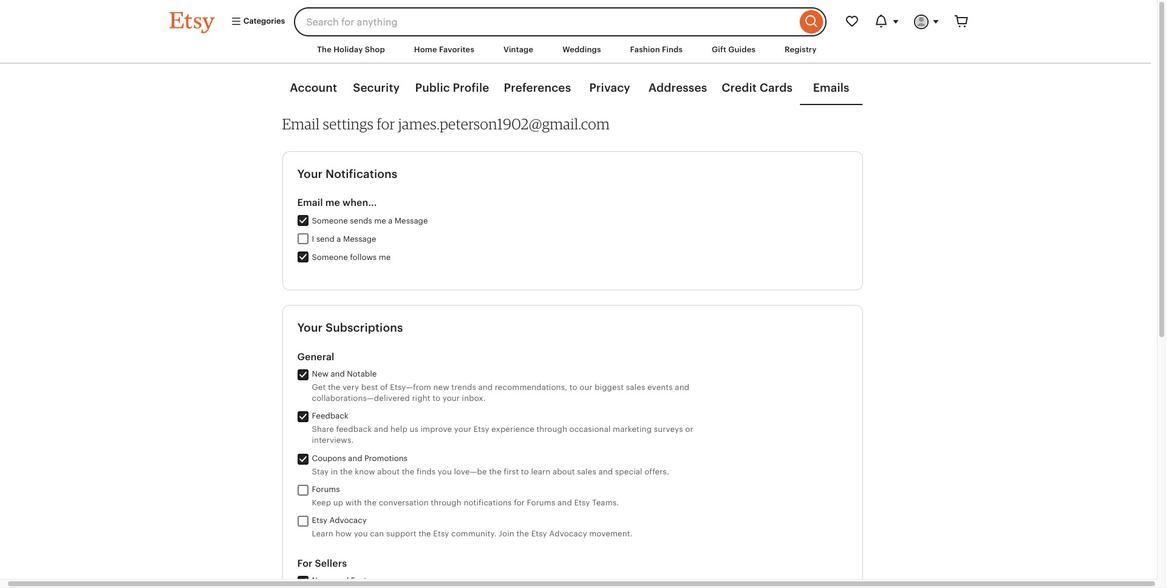 Task type: describe. For each thing, give the bounding box(es) containing it.
categories button
[[221, 11, 291, 33]]

new
[[434, 383, 450, 392]]

your favorites tab list
[[282, 73, 863, 105]]

special
[[615, 467, 643, 476]]

new and notable get the very best of etsy—from new trends and recommendations, to our biggest sales events and collaborations—delivered right to your inbox.
[[312, 369, 690, 403]]

with
[[346, 498, 362, 507]]

community.
[[451, 529, 497, 538]]

of
[[380, 383, 388, 392]]

the holiday shop link
[[308, 39, 394, 61]]

gift guides link
[[703, 39, 765, 61]]

0 vertical spatial forums
[[312, 485, 340, 494]]

coupons
[[312, 454, 346, 463]]

privacy link
[[589, 80, 631, 96]]

very
[[343, 383, 359, 392]]

1 about from the left
[[378, 467, 400, 476]]

the right support
[[419, 529, 431, 538]]

public
[[415, 82, 450, 94]]

finds
[[662, 45, 683, 54]]

registry
[[785, 45, 817, 54]]

security link
[[353, 80, 400, 96]]

cards
[[760, 82, 793, 94]]

occasional
[[570, 425, 611, 434]]

through inside forums keep up with the conversation through notifications for forums and etsy teams.
[[431, 498, 462, 507]]

0 horizontal spatial to
[[433, 394, 441, 403]]

and inside forums keep up with the conversation through notifications for forums and etsy teams.
[[558, 498, 572, 507]]

home
[[414, 45, 437, 54]]

credit cards
[[722, 82, 793, 94]]

credit cards link
[[722, 80, 793, 96]]

holiday
[[334, 45, 363, 54]]

sellers
[[315, 558, 347, 569]]

guides
[[729, 45, 756, 54]]

0 horizontal spatial a
[[337, 234, 341, 244]]

first
[[504, 467, 519, 476]]

follows
[[350, 253, 377, 262]]

fashion
[[630, 45, 660, 54]]

can
[[370, 529, 384, 538]]

none search field inside categories banner
[[294, 7, 827, 36]]

collaborations—delivered
[[312, 394, 410, 403]]

finds
[[417, 467, 436, 476]]

public profile button
[[408, 80, 497, 96]]

how
[[336, 529, 352, 538]]

in
[[331, 467, 338, 476]]

for sellers
[[297, 558, 347, 569]]

0 horizontal spatial for
[[377, 115, 395, 133]]

addresses link
[[649, 80, 707, 96]]

someone for someone follows me
[[312, 253, 348, 262]]

for
[[297, 558, 313, 569]]

preferences
[[504, 82, 571, 94]]

coupons and promotions stay in the know about the finds you love—be the first to learn about sales and special offers.
[[312, 454, 669, 476]]

keep
[[312, 498, 331, 507]]

movement.
[[589, 529, 633, 538]]

i send a message
[[312, 234, 376, 244]]

addresses button
[[641, 80, 715, 96]]

recommendations,
[[495, 383, 568, 392]]

someone sends me a message
[[312, 216, 428, 225]]

the right in
[[340, 467, 353, 476]]

news and features
[[312, 576, 383, 585]]

james.peterson1902@gmail.com
[[398, 115, 610, 133]]

shop
[[365, 45, 385, 54]]

best
[[361, 383, 378, 392]]

home favorites link
[[405, 39, 484, 61]]

security
[[353, 82, 400, 94]]

1 horizontal spatial message
[[395, 216, 428, 225]]

love—be
[[454, 467, 487, 476]]

registry link
[[776, 39, 826, 61]]

us
[[410, 425, 419, 434]]

or
[[686, 425, 694, 434]]

and right new on the left bottom of page
[[331, 369, 345, 379]]

you inside coupons and promotions stay in the know about the finds you love—be the first to learn about sales and special offers.
[[438, 467, 452, 476]]

up
[[333, 498, 343, 507]]

your subscriptions
[[297, 322, 403, 334]]

account link
[[290, 80, 337, 96]]

categories banner
[[147, 0, 998, 36]]

fashion finds
[[630, 45, 683, 54]]

email settings for james.peterson1902@gmail.com
[[282, 115, 610, 133]]

feedback
[[336, 425, 372, 434]]

your for your notifications
[[297, 168, 323, 180]]

me for sends
[[374, 216, 386, 225]]

i
[[312, 234, 314, 244]]

support
[[386, 529, 417, 538]]

someone for someone sends me a message
[[312, 216, 348, 225]]

2 about from the left
[[553, 467, 575, 476]]

1 vertical spatial message
[[343, 234, 376, 244]]

surveys
[[654, 425, 683, 434]]

marketing
[[613, 425, 652, 434]]

1 vertical spatial forums
[[527, 498, 556, 507]]

and right news
[[335, 576, 349, 585]]

home favorites
[[414, 45, 475, 54]]

0 vertical spatial advocacy
[[330, 516, 367, 525]]

and right events
[[675, 383, 690, 392]]

credit cards button
[[715, 80, 800, 96]]

the
[[317, 45, 332, 54]]

email for email me when...
[[297, 197, 323, 209]]

public profile
[[415, 82, 489, 94]]

right
[[412, 394, 431, 403]]

know
[[355, 467, 375, 476]]



Task type: locate. For each thing, give the bounding box(es) containing it.
your inside feedback share feedback and help us improve your etsy experience through occasional marketing surveys or interviews.
[[454, 425, 472, 434]]

a right sends
[[388, 216, 393, 225]]

someone follows me
[[312, 253, 391, 262]]

credit
[[722, 82, 757, 94]]

1 vertical spatial through
[[431, 498, 462, 507]]

etsy right join
[[531, 529, 547, 538]]

me
[[326, 197, 340, 209], [374, 216, 386, 225], [379, 253, 391, 262]]

0 vertical spatial your
[[297, 168, 323, 180]]

you
[[438, 467, 452, 476], [354, 529, 368, 538]]

someone up the send
[[312, 216, 348, 225]]

message
[[395, 216, 428, 225], [343, 234, 376, 244]]

your for your subscriptions
[[297, 322, 323, 334]]

emails link
[[813, 80, 850, 96]]

sales left events
[[626, 383, 646, 392]]

0 vertical spatial message
[[395, 216, 428, 225]]

a right the send
[[337, 234, 341, 244]]

trends
[[452, 383, 476, 392]]

0 vertical spatial someone
[[312, 216, 348, 225]]

menu bar
[[147, 36, 998, 64]]

etsy left experience
[[474, 425, 490, 434]]

forums up keep
[[312, 485, 340, 494]]

help
[[391, 425, 408, 434]]

0 vertical spatial your
[[443, 394, 460, 403]]

advocacy left movement.
[[549, 529, 587, 538]]

the left first
[[489, 467, 502, 476]]

and left teams.
[[558, 498, 572, 507]]

notable
[[347, 369, 377, 379]]

0 horizontal spatial forums
[[312, 485, 340, 494]]

for down security link
[[377, 115, 395, 133]]

0 vertical spatial you
[[438, 467, 452, 476]]

1 vertical spatial email
[[297, 197, 323, 209]]

1 horizontal spatial about
[[553, 467, 575, 476]]

2 vertical spatial me
[[379, 253, 391, 262]]

1 horizontal spatial you
[[438, 467, 452, 476]]

account
[[290, 82, 337, 94]]

inbox.
[[462, 394, 486, 403]]

and inside feedback share feedback and help us improve your etsy experience through occasional marketing surveys or interviews.
[[374, 425, 389, 434]]

get
[[312, 383, 326, 392]]

1 vertical spatial your
[[297, 322, 323, 334]]

1 horizontal spatial to
[[521, 467, 529, 476]]

about down promotions
[[378, 467, 400, 476]]

etsy advocacy learn how you can support the etsy community. join the etsy advocacy movement.
[[312, 516, 633, 538]]

you inside etsy advocacy learn how you can support the etsy community. join the etsy advocacy movement.
[[354, 529, 368, 538]]

etsy up "learn"
[[312, 516, 328, 525]]

advocacy
[[330, 516, 367, 525], [549, 529, 587, 538]]

1 your from the top
[[297, 168, 323, 180]]

join
[[499, 529, 515, 538]]

forums keep up with the conversation through notifications for forums and etsy teams.
[[312, 485, 619, 507]]

etsy left teams.
[[574, 498, 590, 507]]

to left our
[[570, 383, 578, 392]]

message down sends
[[343, 234, 376, 244]]

0 horizontal spatial about
[[378, 467, 400, 476]]

forums down learn
[[527, 498, 556, 507]]

the holiday shop
[[317, 45, 385, 54]]

your
[[297, 168, 323, 180], [297, 322, 323, 334]]

2 vertical spatial to
[[521, 467, 529, 476]]

your up general
[[297, 322, 323, 334]]

privacy button
[[579, 80, 641, 96]]

1 vertical spatial you
[[354, 529, 368, 538]]

someone down the send
[[312, 253, 348, 262]]

and left help
[[374, 425, 389, 434]]

send
[[316, 234, 335, 244]]

through left occasional
[[537, 425, 567, 434]]

forums
[[312, 485, 340, 494], [527, 498, 556, 507]]

events
[[648, 383, 673, 392]]

menu bar containing the holiday shop
[[147, 36, 998, 64]]

the inside the new and notable get the very best of etsy—from new trends and recommendations, to our biggest sales events and collaborations—delivered right to your inbox.
[[328, 383, 341, 392]]

0 horizontal spatial advocacy
[[330, 516, 367, 525]]

0 vertical spatial a
[[388, 216, 393, 225]]

feedback share feedback and help us improve your etsy experience through occasional marketing surveys or interviews.
[[312, 412, 694, 445]]

0 vertical spatial for
[[377, 115, 395, 133]]

to down new on the left of page
[[433, 394, 441, 403]]

the left finds
[[402, 467, 415, 476]]

1 vertical spatial sales
[[577, 467, 597, 476]]

your up email me when...
[[297, 168, 323, 180]]

2 horizontal spatial to
[[570, 383, 578, 392]]

vintage
[[504, 45, 534, 54]]

and up inbox.
[[478, 383, 493, 392]]

1 vertical spatial me
[[374, 216, 386, 225]]

1 horizontal spatial advocacy
[[549, 529, 587, 538]]

news
[[312, 576, 333, 585]]

security button
[[345, 80, 408, 96]]

for right 'notifications'
[[514, 498, 525, 507]]

and
[[331, 369, 345, 379], [478, 383, 493, 392], [675, 383, 690, 392], [374, 425, 389, 434], [348, 454, 362, 463], [599, 467, 613, 476], [558, 498, 572, 507], [335, 576, 349, 585]]

vintage link
[[495, 39, 543, 61]]

and up "know"
[[348, 454, 362, 463]]

to right first
[[521, 467, 529, 476]]

the
[[328, 383, 341, 392], [340, 467, 353, 476], [402, 467, 415, 476], [489, 467, 502, 476], [364, 498, 377, 507], [419, 529, 431, 538], [517, 529, 529, 538]]

gift guides
[[712, 45, 756, 54]]

categories
[[242, 17, 285, 26]]

through up etsy advocacy learn how you can support the etsy community. join the etsy advocacy movement.
[[431, 498, 462, 507]]

learn
[[531, 467, 551, 476]]

about right learn
[[553, 467, 575, 476]]

notifications
[[326, 168, 398, 180]]

0 vertical spatial me
[[326, 197, 340, 209]]

through inside feedback share feedback and help us improve your etsy experience through occasional marketing surveys or interviews.
[[537, 425, 567, 434]]

2 your from the top
[[297, 322, 323, 334]]

0 vertical spatial through
[[537, 425, 567, 434]]

etsy left community.
[[433, 529, 449, 538]]

0 horizontal spatial sales
[[577, 467, 597, 476]]

0 horizontal spatial through
[[431, 498, 462, 507]]

you left can
[[354, 529, 368, 538]]

the right join
[[517, 529, 529, 538]]

1 horizontal spatial for
[[514, 498, 525, 507]]

privacy
[[589, 82, 631, 94]]

the right get
[[328, 383, 341, 392]]

share
[[312, 425, 334, 434]]

biggest
[[595, 383, 624, 392]]

emails
[[813, 82, 850, 94]]

to
[[570, 383, 578, 392], [433, 394, 441, 403], [521, 467, 529, 476]]

new
[[312, 369, 329, 379]]

email up i
[[297, 197, 323, 209]]

None search field
[[294, 7, 827, 36]]

someone
[[312, 216, 348, 225], [312, 253, 348, 262]]

1 vertical spatial for
[[514, 498, 525, 507]]

sends
[[350, 216, 372, 225]]

email for email settings for james.peterson1902@gmail.com
[[282, 115, 320, 133]]

me right sends
[[374, 216, 386, 225]]

me right follows
[[379, 253, 391, 262]]

the right with
[[364, 498, 377, 507]]

1 horizontal spatial sales
[[626, 383, 646, 392]]

preferences button
[[497, 80, 579, 96]]

sales up teams.
[[577, 467, 597, 476]]

1 someone from the top
[[312, 216, 348, 225]]

to inside coupons and promotions stay in the know about the finds you love—be the first to learn about sales and special offers.
[[521, 467, 529, 476]]

0 vertical spatial sales
[[626, 383, 646, 392]]

email me when...
[[297, 197, 377, 209]]

Search for anything text field
[[294, 7, 797, 36]]

and left 'special' on the bottom right of page
[[599, 467, 613, 476]]

sales inside coupons and promotions stay in the know about the finds you love—be the first to learn about sales and special offers.
[[577, 467, 597, 476]]

for inside forums keep up with the conversation through notifications for forums and etsy teams.
[[514, 498, 525, 507]]

subscriptions
[[326, 322, 403, 334]]

me for follows
[[379, 253, 391, 262]]

1 horizontal spatial forums
[[527, 498, 556, 507]]

feedback
[[312, 412, 349, 421]]

0 horizontal spatial message
[[343, 234, 376, 244]]

favorites
[[439, 45, 475, 54]]

0 vertical spatial to
[[570, 383, 578, 392]]

through
[[537, 425, 567, 434], [431, 498, 462, 507]]

1 vertical spatial to
[[433, 394, 441, 403]]

your inside the new and notable get the very best of etsy—from new trends and recommendations, to our biggest sales events and collaborations—delivered right to your inbox.
[[443, 394, 460, 403]]

addresses
[[649, 82, 707, 94]]

conversation
[[379, 498, 429, 507]]

your right improve
[[454, 425, 472, 434]]

general
[[297, 351, 335, 363]]

sales inside the new and notable get the very best of etsy—from new trends and recommendations, to our biggest sales events and collaborations—delivered right to your inbox.
[[626, 383, 646, 392]]

email down account link
[[282, 115, 320, 133]]

profile
[[453, 82, 489, 94]]

your down new on the left of page
[[443, 394, 460, 403]]

0 vertical spatial email
[[282, 115, 320, 133]]

sales
[[626, 383, 646, 392], [577, 467, 597, 476]]

etsy inside forums keep up with the conversation through notifications for forums and etsy teams.
[[574, 498, 590, 507]]

interviews.
[[312, 436, 354, 445]]

weddings link
[[554, 39, 610, 61]]

stay
[[312, 467, 329, 476]]

0 horizontal spatial you
[[354, 529, 368, 538]]

1 vertical spatial your
[[454, 425, 472, 434]]

advocacy up how
[[330, 516, 367, 525]]

settings
[[323, 115, 374, 133]]

1 horizontal spatial a
[[388, 216, 393, 225]]

the inside forums keep up with the conversation through notifications for forums and etsy teams.
[[364, 498, 377, 507]]

etsy inside feedback share feedback and help us improve your etsy experience through occasional marketing surveys or interviews.
[[474, 425, 490, 434]]

your notifications
[[297, 168, 398, 180]]

features
[[351, 576, 383, 585]]

1 vertical spatial a
[[337, 234, 341, 244]]

2 someone from the top
[[312, 253, 348, 262]]

message right sends
[[395, 216, 428, 225]]

experience
[[492, 425, 535, 434]]

1 vertical spatial someone
[[312, 253, 348, 262]]

1 horizontal spatial through
[[537, 425, 567, 434]]

you right finds
[[438, 467, 452, 476]]

emails button
[[800, 80, 863, 96]]

1 vertical spatial advocacy
[[549, 529, 587, 538]]

me left when...
[[326, 197, 340, 209]]



Task type: vqa. For each thing, say whether or not it's contained in the screenshot.
The "Vintage" link
yes



